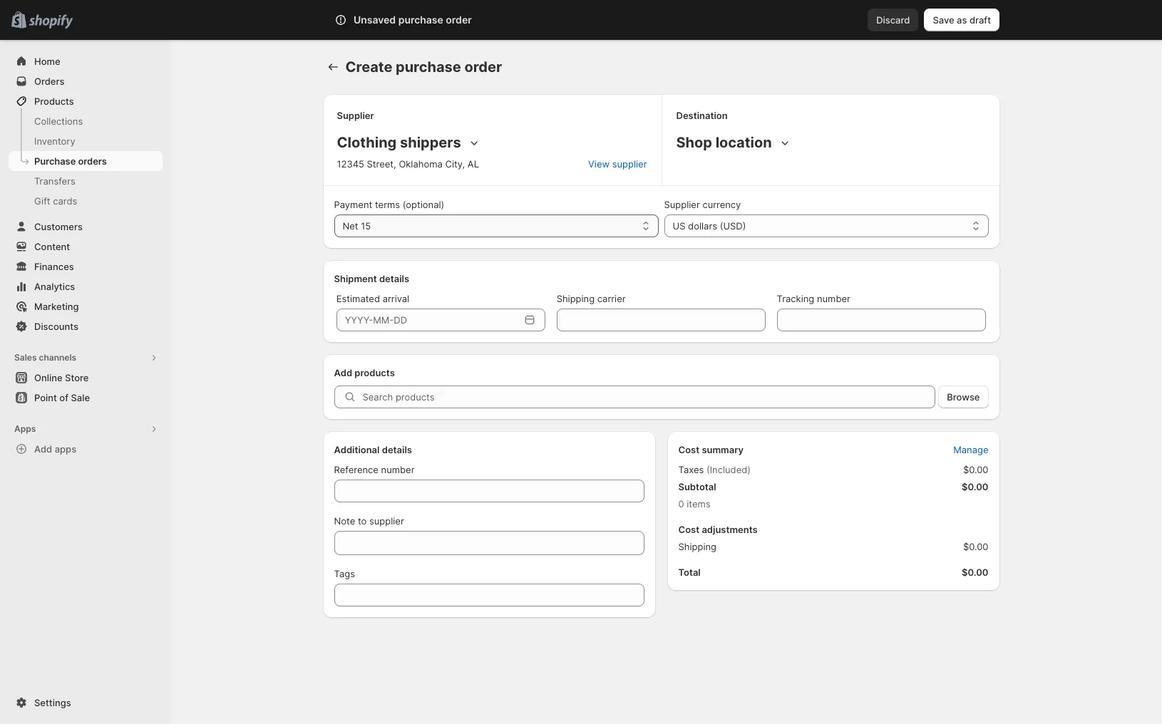 Task type: vqa. For each thing, say whether or not it's contained in the screenshot.
Add products
yes



Task type: describe. For each thing, give the bounding box(es) containing it.
discounts link
[[9, 317, 163, 337]]

manage button
[[945, 440, 997, 460]]

(optional)
[[403, 199, 445, 210]]

apps
[[14, 424, 36, 434]]

Shipping carrier text field
[[557, 309, 766, 332]]

search
[[393, 14, 423, 26]]

add for add products
[[334, 367, 352, 379]]

al
[[468, 158, 479, 170]]

supplier for supplier
[[337, 110, 374, 121]]

gift cards
[[34, 195, 77, 207]]

collections
[[34, 116, 83, 127]]

save as draft
[[933, 14, 991, 26]]

destination
[[676, 110, 728, 121]]

unsaved purchase order
[[354, 14, 472, 26]]

note
[[334, 516, 355, 527]]

point of sale
[[34, 392, 90, 404]]

order for create purchase order
[[465, 58, 502, 76]]

supplier currency
[[664, 199, 741, 210]]

view
[[588, 158, 610, 170]]

browse
[[947, 392, 980, 403]]

settings link
[[9, 693, 163, 713]]

add apps
[[34, 444, 76, 455]]

customers link
[[9, 217, 163, 237]]

marketing
[[34, 301, 79, 312]]

home link
[[9, 51, 163, 71]]

shop location
[[676, 134, 772, 151]]

0 items
[[679, 499, 711, 510]]

purchase for unsaved
[[398, 14, 444, 26]]

point
[[34, 392, 57, 404]]

shopify image
[[29, 15, 73, 29]]

order for unsaved purchase order
[[446, 14, 472, 26]]

details for shipment details
[[379, 273, 409, 285]]

arrival
[[383, 293, 410, 305]]

products link
[[9, 91, 163, 111]]

orders link
[[9, 71, 163, 91]]

orders
[[78, 155, 107, 167]]

to
[[358, 516, 367, 527]]

add for add apps
[[34, 444, 52, 455]]

as
[[957, 14, 967, 26]]

point of sale link
[[9, 388, 163, 408]]

12345 street, oklahoma city, al
[[337, 158, 479, 170]]

unsaved
[[354, 14, 396, 26]]

shop
[[676, 134, 712, 151]]

adjustments
[[702, 524, 758, 536]]

estimated arrival
[[336, 293, 410, 305]]

channels
[[39, 352, 76, 363]]

browse button
[[939, 386, 989, 409]]

inventory link
[[9, 131, 163, 151]]

shipment details
[[334, 273, 409, 285]]

Tracking number text field
[[777, 309, 986, 332]]

clothing
[[337, 134, 397, 151]]

purchase
[[34, 155, 76, 167]]

location
[[716, 134, 772, 151]]

discard link
[[868, 9, 919, 31]]

create purchase order
[[346, 58, 502, 76]]

additional details
[[334, 444, 412, 456]]

taxes
[[679, 464, 704, 476]]

reference number
[[334, 464, 415, 476]]

save
[[933, 14, 955, 26]]

us
[[673, 220, 686, 232]]

net 15
[[343, 220, 371, 232]]

number for tracking number
[[817, 293, 851, 305]]

discard
[[877, 14, 910, 26]]

customers
[[34, 221, 83, 233]]

payment
[[334, 199, 372, 210]]

dollars
[[688, 220, 718, 232]]

products
[[355, 367, 395, 379]]

cost for cost adjustments
[[679, 524, 700, 536]]

$0.00 for total
[[962, 567, 989, 578]]

shipment
[[334, 273, 377, 285]]

online store link
[[9, 368, 163, 388]]

cost adjustments
[[679, 524, 758, 536]]

apps button
[[9, 419, 163, 439]]

online
[[34, 372, 63, 384]]

net
[[343, 220, 358, 232]]

point of sale button
[[0, 388, 171, 408]]

shipping for shipping carrier
[[557, 293, 595, 305]]

transfers link
[[9, 171, 163, 191]]



Task type: locate. For each thing, give the bounding box(es) containing it.
details up the reference number
[[382, 444, 412, 456]]

cost up taxes at right
[[679, 444, 700, 456]]

0 vertical spatial details
[[379, 273, 409, 285]]

supplier up 'clothing'
[[337, 110, 374, 121]]

currency
[[703, 199, 741, 210]]

0 horizontal spatial supplier
[[369, 516, 404, 527]]

subtotal
[[679, 481, 717, 493]]

1 vertical spatial order
[[465, 58, 502, 76]]

tracking
[[777, 293, 815, 305]]

note to supplier
[[334, 516, 404, 527]]

manage
[[954, 444, 989, 456]]

0 horizontal spatial shipping
[[557, 293, 595, 305]]

purchase orders link
[[9, 151, 163, 171]]

clothing shippers
[[337, 134, 461, 151]]

supplier for supplier currency
[[664, 199, 700, 210]]

carrier
[[598, 293, 626, 305]]

analytics link
[[9, 277, 163, 297]]

number down additional details
[[381, 464, 415, 476]]

items
[[687, 499, 711, 510]]

view supplier
[[588, 158, 647, 170]]

0 horizontal spatial supplier
[[337, 110, 374, 121]]

1 horizontal spatial add
[[334, 367, 352, 379]]

details
[[379, 273, 409, 285], [382, 444, 412, 456]]

online store
[[34, 372, 89, 384]]

$0.00 for shipping
[[963, 541, 989, 553]]

sales channels button
[[9, 348, 163, 368]]

save as draft button
[[925, 9, 1000, 31]]

1 vertical spatial add
[[34, 444, 52, 455]]

1 vertical spatial purchase
[[396, 58, 461, 76]]

Note to supplier text field
[[334, 531, 644, 556]]

0 vertical spatial cost
[[679, 444, 700, 456]]

shipping down the cost adjustments on the right
[[679, 541, 717, 553]]

Search products text field
[[363, 386, 936, 409]]

gift cards link
[[9, 191, 163, 211]]

1 vertical spatial supplier
[[664, 199, 700, 210]]

Tags text field
[[334, 584, 644, 607]]

view supplier button
[[580, 154, 656, 174]]

collections link
[[9, 111, 163, 131]]

(included)
[[707, 464, 751, 476]]

1 horizontal spatial number
[[817, 293, 851, 305]]

oklahoma
[[399, 158, 443, 170]]

0 vertical spatial supplier
[[612, 158, 647, 170]]

1 horizontal spatial shipping
[[679, 541, 717, 553]]

order
[[446, 14, 472, 26], [465, 58, 502, 76]]

$0.00 for subtotal
[[962, 481, 989, 493]]

payment terms (optional)
[[334, 199, 445, 210]]

inventory
[[34, 136, 75, 147]]

add
[[334, 367, 352, 379], [34, 444, 52, 455]]

details for additional details
[[382, 444, 412, 456]]

of
[[59, 392, 68, 404]]

purchase right unsaved
[[398, 14, 444, 26]]

sales channels
[[14, 352, 76, 363]]

sale
[[71, 392, 90, 404]]

purchase for create
[[396, 58, 461, 76]]

taxes (included)
[[679, 464, 751, 476]]

supplier right view
[[612, 158, 647, 170]]

shipping
[[557, 293, 595, 305], [679, 541, 717, 553]]

1 vertical spatial cost
[[679, 524, 700, 536]]

shippers
[[400, 134, 461, 151]]

add left the apps at the left
[[34, 444, 52, 455]]

orders
[[34, 76, 65, 87]]

15
[[361, 220, 371, 232]]

number right tracking
[[817, 293, 851, 305]]

0 vertical spatial supplier
[[337, 110, 374, 121]]

details up arrival
[[379, 273, 409, 285]]

supplier right to
[[369, 516, 404, 527]]

1 vertical spatial details
[[382, 444, 412, 456]]

cost for cost summary
[[679, 444, 700, 456]]

supplier
[[612, 158, 647, 170], [369, 516, 404, 527]]

discounts
[[34, 321, 78, 332]]

clothing shippers button
[[334, 131, 484, 154]]

1 horizontal spatial supplier
[[612, 158, 647, 170]]

number for reference number
[[381, 464, 415, 476]]

additional
[[334, 444, 380, 456]]

add apps button
[[9, 439, 163, 459]]

0 vertical spatial add
[[334, 367, 352, 379]]

tracking number
[[777, 293, 851, 305]]

purchase down unsaved purchase order
[[396, 58, 461, 76]]

home
[[34, 56, 60, 67]]

us dollars (usd)
[[673, 220, 746, 232]]

draft
[[970, 14, 991, 26]]

shipping left carrier
[[557, 293, 595, 305]]

finances link
[[9, 257, 163, 277]]

0 horizontal spatial add
[[34, 444, 52, 455]]

supplier up us
[[664, 199, 700, 210]]

gift
[[34, 195, 50, 207]]

shipping carrier
[[557, 293, 626, 305]]

1 vertical spatial shipping
[[679, 541, 717, 553]]

Estimated arrival text field
[[336, 309, 520, 332]]

1 vertical spatial supplier
[[369, 516, 404, 527]]

products
[[34, 96, 74, 107]]

2 cost from the top
[[679, 524, 700, 536]]

add left products
[[334, 367, 352, 379]]

0 vertical spatial order
[[446, 14, 472, 26]]

summary
[[702, 444, 744, 456]]

0 vertical spatial shipping
[[557, 293, 595, 305]]

cards
[[53, 195, 77, 207]]

cost
[[679, 444, 700, 456], [679, 524, 700, 536]]

supplier inside dropdown button
[[612, 158, 647, 170]]

tags
[[334, 568, 355, 580]]

Reference number text field
[[334, 480, 644, 503]]

purchase orders
[[34, 155, 107, 167]]

number
[[817, 293, 851, 305], [381, 464, 415, 476]]

terms
[[375, 199, 400, 210]]

0 horizontal spatial number
[[381, 464, 415, 476]]

total
[[679, 567, 701, 578]]

street,
[[367, 158, 396, 170]]

store
[[65, 372, 89, 384]]

cost down 0 items on the right bottom of page
[[679, 524, 700, 536]]

online store button
[[0, 368, 171, 388]]

$0.00
[[963, 464, 989, 476], [962, 481, 989, 493], [963, 541, 989, 553], [962, 567, 989, 578]]

1 cost from the top
[[679, 444, 700, 456]]

1 horizontal spatial supplier
[[664, 199, 700, 210]]

estimated
[[336, 293, 380, 305]]

settings
[[34, 698, 71, 709]]

0 vertical spatial number
[[817, 293, 851, 305]]

0
[[679, 499, 684, 510]]

1 vertical spatial number
[[381, 464, 415, 476]]

content
[[34, 241, 70, 252]]

city,
[[445, 158, 465, 170]]

sales
[[14, 352, 37, 363]]

add inside button
[[34, 444, 52, 455]]

0 vertical spatial purchase
[[398, 14, 444, 26]]

create
[[346, 58, 393, 76]]

reference
[[334, 464, 379, 476]]

shop location button
[[674, 131, 795, 154]]

shipping for shipping
[[679, 541, 717, 553]]



